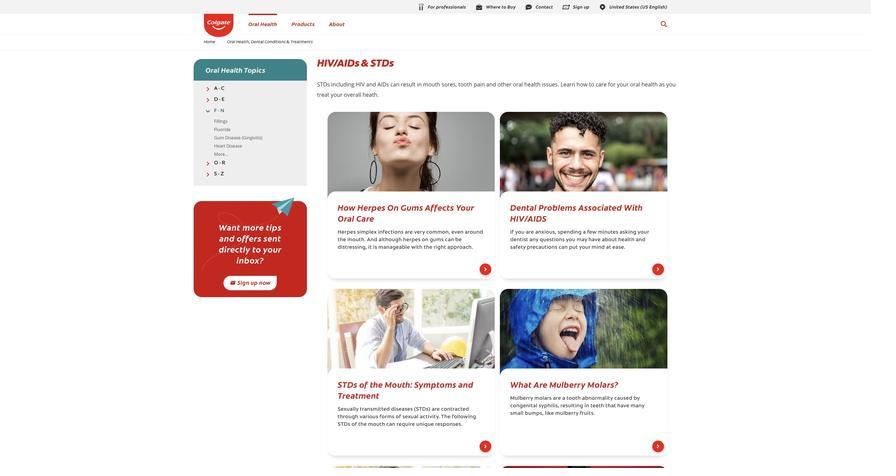 Task type: locate. For each thing, give the bounding box(es) containing it.
-
[[219, 86, 220, 91], [219, 97, 221, 103], [218, 108, 220, 114], [219, 161, 221, 166], [218, 172, 220, 177]]

your inside want more tips and offers sent directly to your inbox?
[[263, 244, 282, 255]]

sores,
[[442, 81, 457, 88]]

0 horizontal spatial to
[[253, 244, 261, 255]]

hiv
[[356, 81, 365, 88]]

of up transmitted
[[360, 379, 368, 390]]

manageable
[[379, 245, 410, 251]]

(gingivitis)
[[242, 135, 263, 141]]

stds inside stds including hiv and aids can result in mouth sores, tooth pain and other oral health issues. learn how to care for your oral health as you treat your overall heath.
[[317, 81, 330, 88]]

it
[[369, 245, 372, 251]]

and inside stds of the mouth: symptoms and treatment
[[459, 379, 474, 390]]

1 horizontal spatial dental
[[511, 202, 537, 213]]

a left few
[[583, 230, 586, 235]]

a inside mulberry molars are a tooth abnormality caused by congenital syphilis, resulting in teeth that have many small bumps, like mulberry fruits.
[[563, 397, 566, 402]]

1 vertical spatial to
[[253, 244, 261, 255]]

you
[[667, 81, 676, 88], [516, 230, 525, 235], [567, 238, 576, 243]]

infections
[[378, 230, 404, 235]]

1 horizontal spatial health
[[261, 20, 278, 27]]

your right for
[[618, 81, 629, 88]]

- right s
[[218, 172, 220, 177]]

oral right for
[[631, 81, 641, 88]]

1 vertical spatial tooth
[[567, 397, 581, 402]]

stds up sexually
[[338, 379, 358, 390]]

can inside if you are anxious, spending a few minutes asking your dentist any questions you may have about health and safety precautions can put your mind at ease.
[[559, 245, 568, 251]]

have down caused on the right
[[618, 404, 630, 409]]

0 vertical spatial you
[[667, 81, 676, 88]]

- left e
[[219, 97, 221, 103]]

asking
[[620, 230, 637, 235]]

- for o
[[219, 161, 221, 166]]

stds up treat
[[317, 81, 330, 88]]

oral for oral health, dental conditions & treatments
[[227, 39, 235, 44]]

molars?
[[588, 379, 619, 390]]

unique
[[417, 423, 434, 428]]

you right as
[[667, 81, 676, 88]]

0 vertical spatial herpes
[[358, 202, 386, 213]]

2 horizontal spatial you
[[667, 81, 676, 88]]

approach.
[[448, 245, 474, 251]]

the left the mouth:
[[370, 379, 383, 390]]

1 vertical spatial &
[[361, 56, 369, 70]]

0 horizontal spatial you
[[516, 230, 525, 235]]

1 vertical spatial disease
[[227, 143, 242, 149]]

oral health topics button
[[194, 59, 307, 81]]

mulberry up resulting
[[550, 379, 586, 390]]

are up syphilis,
[[554, 397, 562, 402]]

stds
[[371, 56, 394, 70], [317, 81, 330, 88], [338, 379, 358, 390], [338, 423, 351, 428]]

disease down gum disease (gingivitis) 'link'
[[227, 143, 242, 149]]

can right aids
[[391, 81, 400, 88]]

health up c
[[221, 65, 243, 75]]

ease.
[[613, 245, 626, 251]]

are up activity.
[[432, 408, 440, 413]]

products
[[292, 20, 315, 27]]

d
[[214, 97, 218, 103]]

0 vertical spatial mulberry
[[550, 379, 586, 390]]

herpes
[[403, 238, 421, 243]]

1 vertical spatial you
[[516, 230, 525, 235]]

are
[[405, 230, 413, 235], [526, 230, 534, 235], [554, 397, 562, 402], [432, 408, 440, 413]]

contracted
[[442, 408, 470, 413]]

& up the hiv
[[361, 56, 369, 70]]

disease up heart disease link
[[225, 135, 241, 141]]

abnormality
[[583, 397, 614, 402]]

1 vertical spatial a
[[563, 397, 566, 402]]

fillings
[[214, 118, 228, 124]]

herpes inside how herpes on gums affects your oral care
[[358, 202, 386, 213]]

oral up health, at the left top of page
[[249, 20, 259, 27]]

result
[[401, 81, 416, 88]]

herpes left on
[[358, 202, 386, 213]]

associated
[[579, 202, 623, 213]]

(stds)
[[414, 408, 431, 413]]

oral for oral health topics
[[206, 65, 220, 75]]

0 vertical spatial to
[[590, 81, 595, 88]]

and down asking
[[636, 238, 646, 243]]

can inside herpes simplex infections are very common, even around the mouth. and although herpes on gums can be distressing, it is manageable with the right approach.
[[445, 238, 455, 243]]

1 vertical spatial health
[[221, 65, 243, 75]]

2 horizontal spatial of
[[396, 415, 402, 420]]

0 horizontal spatial mouth
[[369, 423, 385, 428]]

0 horizontal spatial tooth
[[459, 81, 473, 88]]

what
[[511, 379, 532, 390]]

1 horizontal spatial health
[[619, 238, 635, 243]]

mouth left sores,
[[424, 81, 441, 88]]

may
[[577, 238, 588, 243]]

1 horizontal spatial oral
[[631, 81, 641, 88]]

a - c
[[214, 86, 225, 91]]

can left be
[[445, 238, 455, 243]]

tooth inside mulberry molars are a tooth abnormality caused by congenital syphilis, resulting in teeth that have many small bumps, like mulberry fruits.
[[567, 397, 581, 402]]

in up fruits.
[[585, 404, 590, 409]]

- left r at the top
[[219, 161, 221, 166]]

in right result
[[417, 81, 422, 88]]

0 vertical spatial mouth
[[424, 81, 441, 88]]

inbox?
[[237, 255, 264, 266]]

you down spending
[[567, 238, 576, 243]]

1 horizontal spatial &
[[361, 56, 369, 70]]

oral up a at the left top of page
[[206, 65, 220, 75]]

the inside sexually transmitted diseases (stds) are contracted through various forms of sexual activity. the following stds of the mouth can require unique responses.
[[359, 423, 367, 428]]

herpes inside herpes simplex infections are very common, even around the mouth. and although herpes on gums can be distressing, it is manageable with the right approach.
[[338, 230, 356, 235]]

and inside want more tips and offers sent directly to your inbox?
[[219, 233, 235, 244]]

1 horizontal spatial have
[[618, 404, 630, 409]]

and
[[367, 238, 378, 243]]

health left issues.
[[525, 81, 541, 88]]

have inside mulberry molars are a tooth abnormality caused by congenital syphilis, resulting in teeth that have many small bumps, like mulberry fruits.
[[618, 404, 630, 409]]

1 oral from the left
[[513, 81, 523, 88]]

1 horizontal spatial to
[[590, 81, 595, 88]]

None search field
[[661, 17, 668, 31]]

1 vertical spatial mulberry
[[511, 397, 534, 402]]

dental up if
[[511, 202, 537, 213]]

& right conditions
[[287, 39, 290, 44]]

by
[[634, 397, 640, 402]]

gum disease (gingivitis) link
[[214, 135, 263, 141]]

you up dentist
[[516, 230, 525, 235]]

health down asking
[[619, 238, 635, 243]]

more...
[[214, 151, 228, 157]]

0 vertical spatial tooth
[[459, 81, 473, 88]]

are up the "any"
[[526, 230, 534, 235]]

s - z button
[[194, 172, 307, 177]]

oral inside 'popup button'
[[206, 65, 220, 75]]

herpes up mouth.
[[338, 230, 356, 235]]

dental right health, at the left top of page
[[251, 39, 264, 44]]

the inside stds of the mouth: symptoms and treatment
[[370, 379, 383, 390]]

tooth up resulting
[[567, 397, 581, 402]]

the
[[442, 415, 451, 420]]

your down 'tips'
[[263, 244, 282, 255]]

1 vertical spatial in
[[585, 404, 590, 409]]

and up contracted
[[459, 379, 474, 390]]

0 horizontal spatial dental
[[251, 39, 264, 44]]

health up oral health, dental conditions & treatments link
[[261, 20, 278, 27]]

2 vertical spatial you
[[567, 238, 576, 243]]

0 vertical spatial a
[[583, 230, 586, 235]]

mouth:
[[385, 379, 413, 390]]

to right how
[[590, 81, 595, 88]]

can left put
[[559, 245, 568, 251]]

1 horizontal spatial of
[[360, 379, 368, 390]]

simplex
[[357, 230, 377, 235]]

1 vertical spatial mouth
[[369, 423, 385, 428]]

oral right other
[[513, 81, 523, 88]]

can down forms
[[387, 423, 396, 428]]

s
[[214, 172, 217, 177]]

to
[[590, 81, 595, 88], [253, 244, 261, 255]]

home link
[[200, 39, 220, 44]]

distressing,
[[338, 245, 367, 251]]

about
[[603, 238, 618, 243]]

the down 'various'
[[359, 423, 367, 428]]

mulberry up "congenital"
[[511, 397, 534, 402]]

0 horizontal spatial in
[[417, 81, 422, 88]]

problems
[[539, 202, 577, 213]]

in inside stds including hiv and aids can result in mouth sores, tooth pain and other oral health issues. learn how to care for your oral health as you treat your overall heath.
[[417, 81, 422, 88]]

stds down through
[[338, 423, 351, 428]]

0 horizontal spatial mulberry
[[511, 397, 534, 402]]

want
[[219, 222, 241, 233]]

of down diseases
[[396, 415, 402, 420]]

treat
[[317, 91, 330, 99]]

mouth down 'various'
[[369, 423, 385, 428]]

sexual
[[403, 415, 419, 420]]

1 horizontal spatial in
[[585, 404, 590, 409]]

oral
[[249, 20, 259, 27], [227, 39, 235, 44], [206, 65, 220, 75], [338, 213, 355, 224]]

offers
[[237, 233, 262, 244]]

a up resulting
[[563, 397, 566, 402]]

your
[[618, 81, 629, 88], [331, 91, 343, 99], [638, 230, 650, 235], [263, 244, 282, 255], [580, 245, 591, 251]]

paper airplane image
[[202, 195, 299, 276]]

gum
[[214, 135, 224, 141]]

1 vertical spatial have
[[618, 404, 630, 409]]

any
[[530, 238, 539, 243]]

0 vertical spatial have
[[589, 238, 601, 243]]

and left offers on the left of the page
[[219, 233, 235, 244]]

caused
[[615, 397, 633, 402]]

are up herpes
[[405, 230, 413, 235]]

want more tips and offers sent directly to your inbox?
[[219, 222, 282, 266]]

a inside if you are anxious, spending a few minutes asking your dentist any questions you may have about health and safety precautions can put your mind at ease.
[[583, 230, 586, 235]]

health left as
[[642, 81, 658, 88]]

0 horizontal spatial &
[[287, 39, 290, 44]]

small
[[511, 412, 524, 417]]

tooth left pain
[[459, 81, 473, 88]]

mulberry
[[550, 379, 586, 390], [511, 397, 534, 402]]

in
[[417, 81, 422, 88], [585, 404, 590, 409]]

products button
[[292, 20, 315, 27]]

0 horizontal spatial oral
[[513, 81, 523, 88]]

your
[[456, 202, 475, 213]]

o - r button
[[194, 160, 307, 166]]

0 vertical spatial disease
[[225, 135, 241, 141]]

a
[[583, 230, 586, 235], [563, 397, 566, 402]]

1 horizontal spatial a
[[583, 230, 586, 235]]

more... link
[[214, 151, 228, 157]]

congenital
[[511, 404, 538, 409]]

0 vertical spatial of
[[360, 379, 368, 390]]

0 horizontal spatial health
[[221, 65, 243, 75]]

if you are anxious, spending a few minutes asking your dentist any questions you may have about health and safety precautions can put your mind at ease.
[[511, 230, 650, 251]]

sent
[[264, 233, 281, 244]]

tooth
[[459, 81, 473, 88], [567, 397, 581, 402]]

0 horizontal spatial have
[[589, 238, 601, 243]]

mulberry molars are a tooth abnormality caused by congenital syphilis, resulting in teeth that have many small bumps, like mulberry fruits.
[[511, 397, 645, 417]]

of down through
[[352, 423, 357, 428]]

1 horizontal spatial tooth
[[567, 397, 581, 402]]

issues.
[[543, 81, 560, 88]]

0 horizontal spatial of
[[352, 423, 357, 428]]

stds up aids
[[371, 56, 394, 70]]

herpes
[[358, 202, 386, 213], [338, 230, 356, 235]]

to left sent
[[253, 244, 261, 255]]

sign up icon image
[[563, 3, 571, 11]]

oral left health, at the left top of page
[[227, 39, 235, 44]]

mouth
[[424, 81, 441, 88], [369, 423, 385, 428]]

- right f
[[218, 108, 220, 114]]

0 vertical spatial &
[[287, 39, 290, 44]]

have down few
[[589, 238, 601, 243]]

stds inside stds of the mouth: symptoms and treatment
[[338, 379, 358, 390]]

health inside 'popup button'
[[221, 65, 243, 75]]

0 vertical spatial in
[[417, 81, 422, 88]]

f - n menu
[[194, 117, 307, 159]]

to inside want more tips and offers sent directly to your inbox?
[[253, 244, 261, 255]]

transmitted
[[360, 408, 390, 413]]

gums
[[430, 238, 444, 243]]

1 horizontal spatial mouth
[[424, 81, 441, 88]]

2 horizontal spatial health
[[642, 81, 658, 88]]

colgate® logo image
[[204, 14, 234, 37]]

1 vertical spatial herpes
[[338, 230, 356, 235]]

care
[[596, 81, 607, 88]]

0 horizontal spatial a
[[563, 397, 566, 402]]

herpes simplex infections are very common, even around the mouth. and although herpes on gums can be distressing, it is manageable with the right approach.
[[338, 230, 484, 251]]

0 vertical spatial health
[[261, 20, 278, 27]]

- right a at the left top of page
[[219, 86, 220, 91]]

n
[[221, 108, 225, 114]]

f - n
[[214, 108, 225, 114]]

oral health topics
[[206, 65, 266, 75]]

- for s
[[218, 172, 220, 177]]

oral health
[[249, 20, 278, 27]]

of
[[360, 379, 368, 390], [396, 415, 402, 420], [352, 423, 357, 428]]

0 horizontal spatial herpes
[[338, 230, 356, 235]]

forms
[[380, 415, 395, 420]]

oral left care
[[338, 213, 355, 224]]

1 vertical spatial dental
[[511, 202, 537, 213]]

fluoride link
[[214, 126, 231, 133]]

stds of the mouth: symptoms and treatment
[[338, 379, 474, 401]]

1 horizontal spatial herpes
[[358, 202, 386, 213]]

put
[[570, 245, 578, 251]]

in inside mulberry molars are a tooth abnormality caused by congenital syphilis, resulting in teeth that have many small bumps, like mulberry fruits.
[[585, 404, 590, 409]]



Task type: vqa. For each thing, say whether or not it's contained in the screenshot.
the topmost routine,
no



Task type: describe. For each thing, give the bounding box(es) containing it.
treatment
[[338, 390, 380, 401]]

minutes
[[599, 230, 619, 235]]

mouth inside sexually transmitted diseases (stds) are contracted through various forms of sexual activity. the following stds of the mouth can require unique responses.
[[369, 423, 385, 428]]

few
[[588, 230, 597, 235]]

pain
[[474, 81, 485, 88]]

tips
[[266, 222, 282, 233]]

2 vertical spatial of
[[352, 423, 357, 428]]

mouth inside stds including hiv and aids can result in mouth sores, tooth pain and other oral health issues. learn how to care for your oral health as you treat your overall heath.
[[424, 81, 441, 88]]

fillings link
[[214, 118, 228, 124]]

2 oral from the left
[[631, 81, 641, 88]]

for professionals icon image
[[417, 3, 426, 12]]

mouth.
[[348, 238, 366, 243]]

of inside stds of the mouth: symptoms and treatment
[[360, 379, 368, 390]]

1 horizontal spatial you
[[567, 238, 576, 243]]

and right pain
[[487, 81, 497, 88]]

at
[[607, 245, 612, 251]]

and inside if you are anxious, spending a few minutes asking your dentist any questions you may have about health and safety precautions can put your mind at ease.
[[636, 238, 646, 243]]

various
[[360, 415, 379, 420]]

sign up now
[[238, 279, 271, 287]]

to inside stds including hiv and aids can result in mouth sores, tooth pain and other oral health issues. learn how to care for your oral health as you treat your overall heath.
[[590, 81, 595, 88]]

topics
[[244, 65, 266, 75]]

health inside if you are anxious, spending a few minutes asking your dentist any questions you may have about health and safety precautions can put your mind at ease.
[[619, 238, 635, 243]]

affects
[[425, 202, 454, 213]]

c
[[221, 86, 225, 91]]

heath.
[[363, 91, 379, 99]]

- for f
[[218, 108, 220, 114]]

overall
[[344, 91, 361, 99]]

responses.
[[436, 423, 463, 428]]

aids
[[378, 81, 389, 88]]

treatments
[[291, 39, 313, 44]]

are
[[534, 379, 548, 390]]

directly
[[219, 244, 251, 255]]

dental problems associated with hiv/aids
[[511, 202, 643, 224]]

is
[[374, 245, 378, 251]]

1 horizontal spatial mulberry
[[550, 379, 586, 390]]

you inside stds including hiv and aids can result in mouth sores, tooth pain and other oral health issues. learn how to care for your oral health as you treat your overall heath.
[[667, 81, 676, 88]]

sign up now link
[[224, 276, 277, 291]]

the down the on at the bottom left of the page
[[424, 245, 433, 251]]

oral for oral health
[[249, 20, 259, 27]]

mulberry
[[556, 412, 579, 417]]

dentist
[[511, 238, 529, 243]]

precautions
[[528, 245, 558, 251]]

teeth
[[591, 404, 605, 409]]

- for d
[[219, 97, 221, 103]]

tooth inside stds including hiv and aids can result in mouth sores, tooth pain and other oral health issues. learn how to care for your oral health as you treat your overall heath.
[[459, 81, 473, 88]]

right
[[434, 245, 447, 251]]

where to buy icon image
[[475, 3, 484, 11]]

can inside sexually transmitted diseases (stds) are contracted through various forms of sexual activity. the following stds of the mouth can require unique responses.
[[387, 423, 396, 428]]

care
[[357, 213, 375, 224]]

1 vertical spatial of
[[396, 415, 402, 420]]

r
[[222, 161, 226, 166]]

learn
[[561, 81, 576, 88]]

with
[[412, 245, 423, 251]]

location icon image
[[599, 3, 607, 11]]

stds inside sexually transmitted diseases (stds) are contracted through various forms of sexual activity. the following stds of the mouth can require unique responses.
[[338, 423, 351, 428]]

sexually
[[338, 408, 359, 413]]

around
[[465, 230, 484, 235]]

z
[[221, 172, 224, 177]]

activity.
[[420, 415, 440, 420]]

many
[[631, 404, 645, 409]]

other
[[498, 81, 512, 88]]

common,
[[427, 230, 451, 235]]

d - e button
[[194, 97, 307, 103]]

contact icon image
[[525, 3, 534, 11]]

more
[[243, 222, 264, 233]]

safety
[[511, 245, 526, 251]]

0 vertical spatial dental
[[251, 39, 264, 44]]

how
[[577, 81, 588, 88]]

mind
[[592, 245, 605, 251]]

very
[[415, 230, 425, 235]]

on
[[422, 238, 429, 243]]

through
[[338, 415, 359, 420]]

bumps,
[[525, 412, 544, 417]]

f - n button
[[194, 108, 307, 114]]

require
[[397, 423, 415, 428]]

health for oral health topics
[[221, 65, 243, 75]]

how herpes on gums affects your oral care
[[338, 202, 475, 224]]

o
[[214, 161, 218, 166]]

dental inside dental problems associated with hiv/aids
[[511, 202, 537, 213]]

d - e
[[214, 97, 225, 103]]

oral inside how herpes on gums affects your oral care
[[338, 213, 355, 224]]

your down the including
[[331, 91, 343, 99]]

be
[[456, 238, 462, 243]]

e
[[222, 97, 225, 103]]

although
[[379, 238, 402, 243]]

s - z
[[214, 172, 224, 177]]

have inside if you are anxious, spending a few minutes asking your dentist any questions you may have about health and safety precautions can put your mind at ease.
[[589, 238, 601, 243]]

mulberry inside mulberry molars are a tooth abnormality caused by congenital syphilis, resulting in teeth that have many small bumps, like mulberry fruits.
[[511, 397, 534, 402]]

can inside stds including hiv and aids can result in mouth sores, tooth pain and other oral health issues. learn how to care for your oral health as you treat your overall heath.
[[391, 81, 400, 88]]

are inside mulberry molars are a tooth abnormality caused by congenital syphilis, resulting in teeth that have many small bumps, like mulberry fruits.
[[554, 397, 562, 402]]

diseases
[[392, 408, 413, 413]]

symptoms
[[415, 379, 457, 390]]

what are mulberry molars?
[[511, 379, 619, 390]]

are inside sexually transmitted diseases (stds) are contracted through various forms of sexual activity. the following stds of the mouth can require unique responses.
[[432, 408, 440, 413]]

about button
[[330, 20, 345, 27]]

hiv/aids
[[317, 56, 359, 70]]

up
[[251, 279, 258, 287]]

on
[[388, 202, 399, 213]]

hiv/aids
[[511, 213, 547, 224]]

and up heath.
[[367, 81, 376, 88]]

even
[[452, 230, 464, 235]]

the up distressing,
[[338, 238, 347, 243]]

are inside herpes simplex infections are very common, even around the mouth. and although herpes on gums can be distressing, it is manageable with the right approach.
[[405, 230, 413, 235]]

0 horizontal spatial health
[[525, 81, 541, 88]]

if
[[511, 230, 514, 235]]

anxious,
[[536, 230, 557, 235]]

health for oral health
[[261, 20, 278, 27]]

your down may at the right
[[580, 245, 591, 251]]

home
[[204, 39, 216, 44]]

for
[[609, 81, 616, 88]]

a
[[214, 86, 218, 91]]

how
[[338, 202, 356, 213]]

are inside if you are anxious, spending a few minutes asking your dentist any questions you may have about health and safety precautions can put your mind at ease.
[[526, 230, 534, 235]]

your right asking
[[638, 230, 650, 235]]

like
[[546, 412, 555, 417]]

- for a
[[219, 86, 220, 91]]

stds including hiv and aids can result in mouth sores, tooth pain and other oral health issues. learn how to care for your oral health as you treat your overall heath.
[[317, 81, 676, 99]]

that
[[606, 404, 617, 409]]



